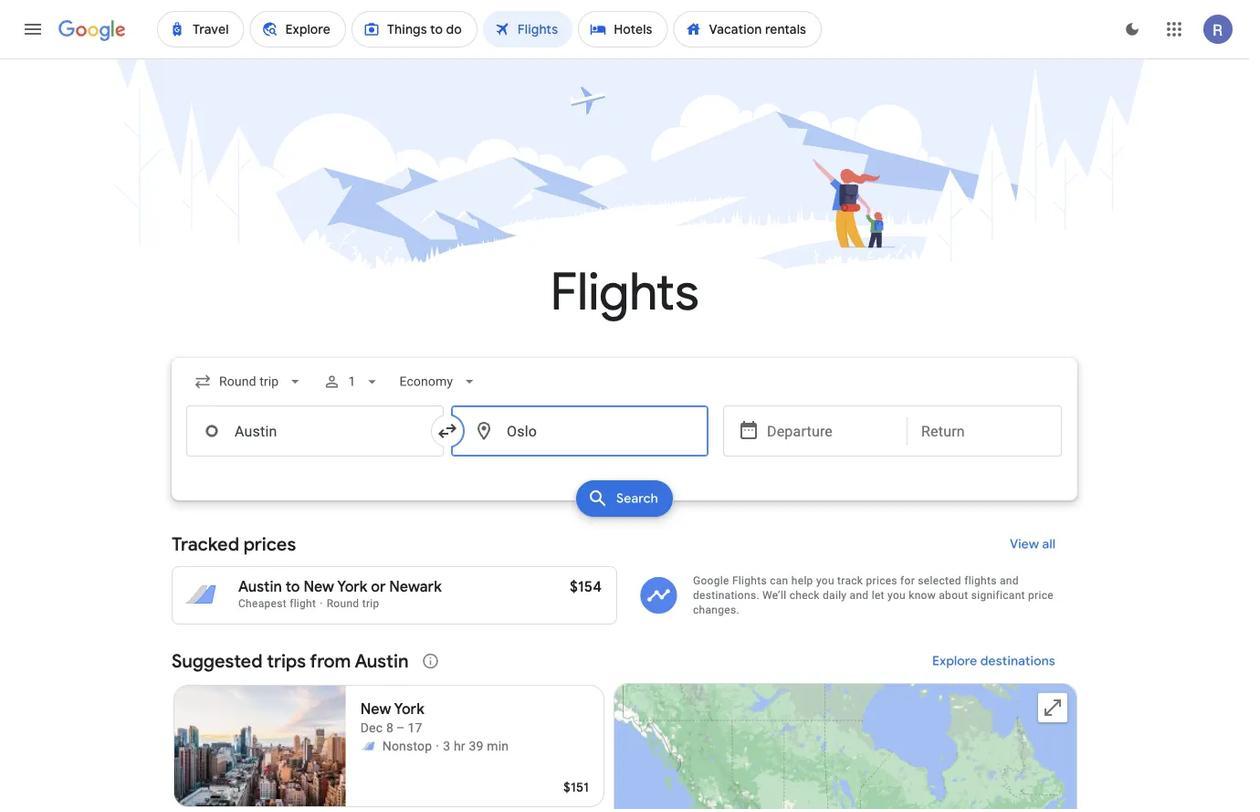 Task type: describe. For each thing, give the bounding box(es) containing it.
check
[[790, 589, 820, 602]]

suggested
[[172, 649, 263, 673]]

changes.
[[693, 604, 740, 616]]

154 US dollars text field
[[570, 578, 602, 596]]

cheapest
[[238, 597, 287, 610]]

1 vertical spatial you
[[888, 589, 906, 602]]

1
[[348, 374, 356, 389]]

from
[[310, 649, 351, 673]]

0 vertical spatial prices
[[244, 532, 296, 556]]

significant
[[971, 589, 1025, 602]]

trips
[[267, 649, 306, 673]]

destinations
[[981, 653, 1056, 669]]

flights
[[965, 574, 997, 587]]

min
[[487, 738, 509, 753]]

spirit and united image
[[360, 739, 375, 753]]

for
[[901, 574, 915, 587]]

3 hr 39 min
[[443, 738, 509, 753]]

price
[[1028, 589, 1054, 602]]

let
[[872, 589, 885, 602]]

new inside tracked prices region
[[304, 578, 334, 596]]

tracked prices
[[172, 532, 296, 556]]

austin to new york or newark
[[238, 578, 442, 596]]

round
[[327, 597, 359, 610]]

search
[[616, 490, 658, 507]]

0 vertical spatial and
[[1000, 574, 1019, 587]]

flight
[[290, 597, 316, 610]]

dec
[[360, 720, 383, 735]]

new york dec 8 – 17
[[360, 700, 424, 735]]

or
[[371, 578, 386, 596]]

0 horizontal spatial and
[[850, 589, 869, 602]]

can
[[770, 574, 789, 587]]

explore destinations button
[[911, 639, 1078, 683]]

track
[[838, 574, 863, 587]]

to
[[286, 578, 300, 596]]

hr
[[454, 738, 466, 753]]

york inside new york dec 8 – 17
[[394, 700, 424, 719]]

1 button
[[315, 360, 388, 404]]

swap origin and destination. image
[[437, 420, 458, 442]]

explore
[[933, 653, 978, 669]]

Flight search field
[[157, 358, 1092, 522]]

main menu image
[[22, 18, 44, 40]]

help
[[792, 574, 813, 587]]

search button
[[576, 480, 673, 517]]

suggested trips from austin
[[172, 649, 409, 673]]

all
[[1042, 536, 1056, 553]]

tracked prices region
[[172, 522, 1078, 625]]



Task type: vqa. For each thing, say whether or not it's contained in the screenshot.
Tracked prices region
yes



Task type: locate. For each thing, give the bounding box(es) containing it.
None text field
[[186, 405, 444, 457], [451, 405, 709, 457], [186, 405, 444, 457], [451, 405, 709, 457]]

0 horizontal spatial you
[[816, 574, 835, 587]]

explore destinations
[[933, 653, 1056, 669]]

and
[[1000, 574, 1019, 587], [850, 589, 869, 602]]

new
[[304, 578, 334, 596], [360, 700, 391, 719]]

new up flight
[[304, 578, 334, 596]]

None field
[[186, 365, 312, 398], [392, 365, 486, 398], [186, 365, 312, 398], [392, 365, 486, 398]]

you
[[816, 574, 835, 587], [888, 589, 906, 602]]

new up "dec"
[[360, 700, 391, 719]]

1 horizontal spatial york
[[394, 700, 424, 719]]

1 horizontal spatial austin
[[355, 649, 409, 673]]

daily
[[823, 589, 847, 602]]

prices up the to
[[244, 532, 296, 556]]

1 vertical spatial new
[[360, 700, 391, 719]]

3
[[443, 738, 450, 753]]

selected
[[918, 574, 962, 587]]

0 horizontal spatial prices
[[244, 532, 296, 556]]

google
[[693, 574, 729, 587]]

1 horizontal spatial flights
[[732, 574, 767, 587]]

destinations.
[[693, 589, 760, 602]]

suggested trips from austin region
[[172, 639, 1078, 809]]

austin inside suggested trips from austin region
[[355, 649, 409, 673]]

tracked
[[172, 532, 239, 556]]

prices inside the google flights can help you track prices for selected flights and destinations. we'll check daily and let you know about significant price changes.
[[866, 574, 898, 587]]

Return text field
[[921, 406, 1048, 456]]

york up round trip at the bottom left of the page
[[337, 578, 368, 596]]

1 vertical spatial prices
[[866, 574, 898, 587]]

newark
[[389, 578, 442, 596]]

change appearance image
[[1111, 7, 1154, 51]]

austin up cheapest
[[238, 578, 282, 596]]

austin inside tracked prices region
[[238, 578, 282, 596]]

trip
[[362, 597, 379, 610]]

0 vertical spatial new
[[304, 578, 334, 596]]

0 vertical spatial flights
[[550, 260, 699, 325]]

york
[[337, 578, 368, 596], [394, 700, 424, 719]]

google flights can help you track prices for selected flights and destinations. we'll check daily and let you know about significant price changes.
[[693, 574, 1054, 616]]

0 horizontal spatial austin
[[238, 578, 282, 596]]

york inside tracked prices region
[[337, 578, 368, 596]]

151 US dollars text field
[[563, 779, 589, 795]]

0 horizontal spatial new
[[304, 578, 334, 596]]

view
[[1010, 536, 1039, 553]]

prices up let at the bottom right
[[866, 574, 898, 587]]

1 vertical spatial and
[[850, 589, 869, 602]]

39
[[469, 738, 484, 753]]

$154
[[570, 578, 602, 596]]

$151
[[563, 779, 589, 795]]

you down the "for"
[[888, 589, 906, 602]]

nonstop
[[382, 738, 432, 753]]

new inside new york dec 8 – 17
[[360, 700, 391, 719]]

1 horizontal spatial and
[[1000, 574, 1019, 587]]

0 horizontal spatial york
[[337, 578, 368, 596]]

round trip
[[327, 597, 379, 610]]

1 horizontal spatial prices
[[866, 574, 898, 587]]

cheapest flight
[[238, 597, 316, 610]]

0 vertical spatial austin
[[238, 578, 282, 596]]

austin right from
[[355, 649, 409, 673]]

we'll
[[763, 589, 787, 602]]

and up the significant
[[1000, 574, 1019, 587]]

flights
[[550, 260, 699, 325], [732, 574, 767, 587]]

8 – 17
[[386, 720, 422, 735]]

 image
[[436, 737, 439, 755]]

view all
[[1010, 536, 1056, 553]]

flights inside the google flights can help you track prices for selected flights and destinations. we'll check daily and let you know about significant price changes.
[[732, 574, 767, 587]]

1 vertical spatial york
[[394, 700, 424, 719]]

0 vertical spatial you
[[816, 574, 835, 587]]

Departure text field
[[767, 406, 893, 456]]

prices
[[244, 532, 296, 556], [866, 574, 898, 587]]

1 vertical spatial austin
[[355, 649, 409, 673]]

0 vertical spatial york
[[337, 578, 368, 596]]

and down the track on the bottom
[[850, 589, 869, 602]]

know
[[909, 589, 936, 602]]

1 vertical spatial flights
[[732, 574, 767, 587]]

austin
[[238, 578, 282, 596], [355, 649, 409, 673]]

 image inside suggested trips from austin region
[[436, 737, 439, 755]]

you up daily
[[816, 574, 835, 587]]

1 horizontal spatial new
[[360, 700, 391, 719]]

about
[[939, 589, 968, 602]]

0 horizontal spatial flights
[[550, 260, 699, 325]]

york up the 8 – 17
[[394, 700, 424, 719]]

1 horizontal spatial you
[[888, 589, 906, 602]]



